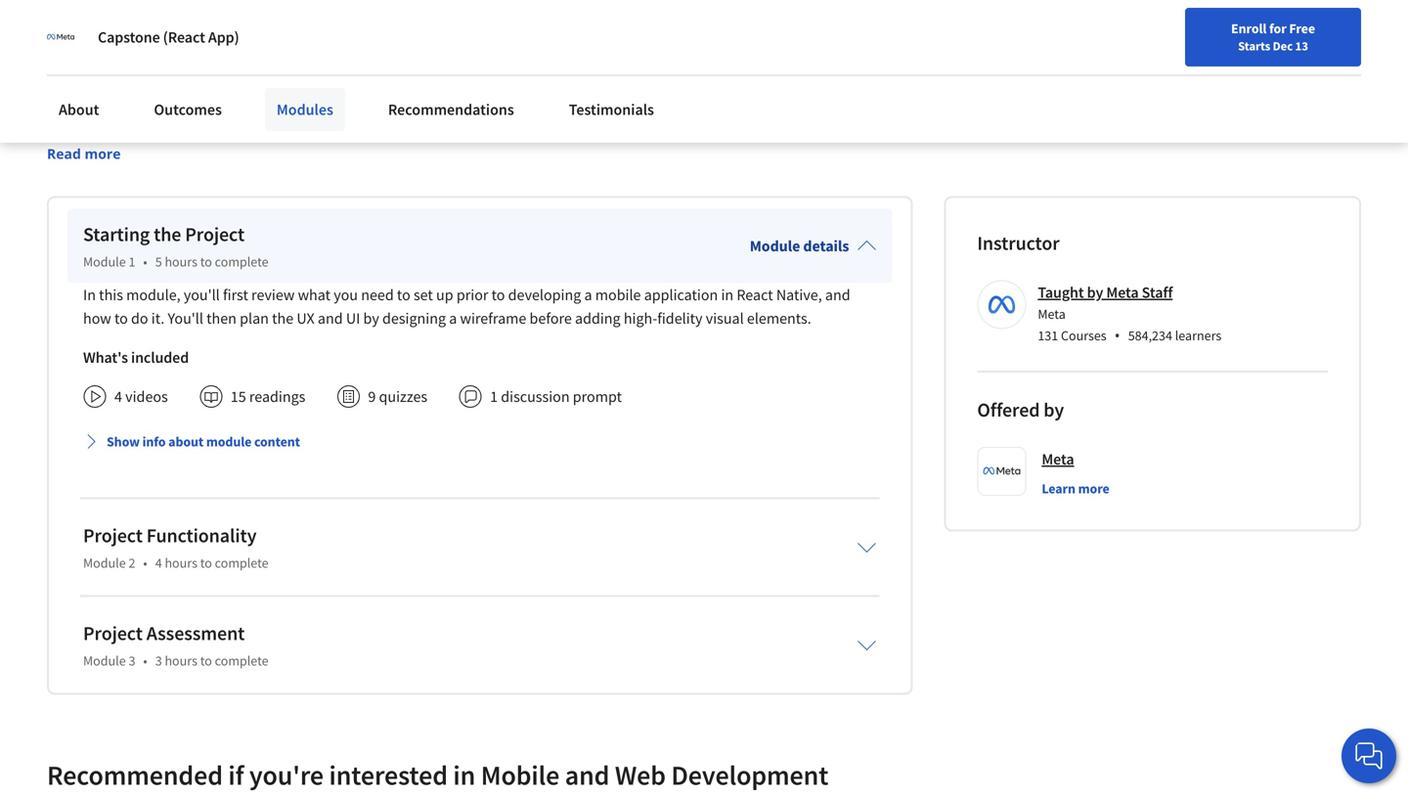 Task type: locate. For each thing, give the bounding box(es) containing it.
0 horizontal spatial mobile
[[531, 109, 575, 128]]

project inside project assessment module 3 • 3 hours to complete
[[83, 621, 143, 646]]

recap
[[234, 89, 270, 107]]

1 horizontal spatial you
[[334, 285, 358, 305]]

and left ui
[[318, 309, 343, 328]]

module right about
[[206, 433, 252, 451]]

1 vertical spatial more
[[1078, 480, 1110, 497]]

do
[[131, 309, 148, 328]]

native,
[[776, 285, 822, 305]]

brief
[[201, 89, 230, 107]]

2 vertical spatial course
[[74, 109, 117, 128]]

4 videos
[[114, 387, 168, 407]]

complete inside starting the project module 1 • 5 hours to complete
[[215, 253, 269, 271]]

the inside in this module, you'll first review what you need to set up prior to developing a mobile application in react native, and how to do it. you'll then plan the ux and ui by designing a wireframe before adding high-fidelity visual elements.
[[272, 309, 294, 328]]

taught by meta staff image
[[980, 283, 1023, 326]]

to down assessment
[[200, 652, 212, 670]]

0 vertical spatial more
[[85, 144, 121, 163]]

there are 3 modules in this course
[[47, 9, 443, 43]]

course up from
[[366, 9, 443, 43]]

project for project assessment
[[83, 621, 143, 646]]

the up '5'
[[154, 222, 181, 247]]

this
[[47, 68, 73, 87]]

visual
[[706, 309, 744, 328]]

content inside dropdown button
[[254, 433, 300, 451]]

3
[[163, 9, 177, 43], [129, 652, 135, 670], [155, 652, 162, 670]]

your
[[285, 109, 314, 128]]

react right 'using'
[[704, 109, 739, 128]]

1 hours from the top
[[165, 253, 197, 271]]

testimonials link
[[557, 88, 666, 131]]

complete inside project functionality module 2 • 4 hours to complete
[[215, 554, 269, 572]]

you'll
[[168, 309, 203, 328]]

menu item
[[1034, 20, 1160, 83]]

1 vertical spatial the
[[272, 309, 294, 328]]

for
[[1269, 20, 1287, 37]]

coursera image
[[23, 16, 148, 47]]

1 vertical spatial mobile
[[595, 285, 641, 305]]

1 horizontal spatial module
[[206, 433, 252, 451]]

0 vertical spatial mobile
[[531, 109, 575, 128]]

3 complete from the top
[[215, 652, 269, 670]]

ui
[[346, 309, 360, 328]]

videos
[[125, 387, 168, 407]]

module right each
[[81, 89, 130, 107]]

offered by
[[977, 398, 1064, 422]]

previous
[[587, 89, 642, 107]]

complete down functionality at left bottom
[[215, 554, 269, 572]]

1 horizontal spatial 1
[[490, 387, 498, 407]]

what
[[298, 285, 331, 305]]

in down covered
[[516, 109, 527, 128]]

0 horizontal spatial content
[[254, 433, 300, 451]]

app)
[[208, 27, 239, 47]]

to inside project functionality module 2 • 4 hours to complete
[[200, 554, 212, 572]]

0 vertical spatial a
[[190, 89, 197, 107]]

a inside this course enables you to demonstrate multiple skills from this program by solving an authentic real-world problem. each module includes a brief recap of, and links to, content that you have covered in previous courses in this program. the course capstone project will test your knowledge and understanding in mobile development using react native.
[[190, 89, 197, 107]]

a
[[190, 89, 197, 107], [584, 285, 592, 305], [449, 309, 457, 328]]

more right learn at right bottom
[[1078, 480, 1110, 497]]

show info about module content button
[[75, 424, 308, 459]]

content
[[374, 89, 423, 107], [254, 433, 300, 451]]

584,234
[[1128, 327, 1172, 344]]

dec
[[1273, 38, 1293, 54]]

show
[[107, 433, 140, 451]]

1 vertical spatial a
[[584, 285, 592, 305]]

project
[[185, 222, 245, 247], [83, 523, 143, 548], [83, 621, 143, 646]]

0 horizontal spatial 4
[[114, 387, 122, 407]]

0 horizontal spatial a
[[190, 89, 197, 107]]

you inside in this module, you'll first review what you need to set up prior to developing a mobile application in react native, and how to do it. you'll then plan the ux and ui by designing a wireframe before adding high-fidelity visual elements.
[[334, 285, 358, 305]]

mobile down covered
[[531, 109, 575, 128]]

mobile inside in this module, you'll first review what you need to set up prior to developing a mobile application in react native, and how to do it. you'll then plan the ux and ui by designing a wireframe before adding high-fidelity visual elements.
[[595, 285, 641, 305]]

meta up 131
[[1038, 305, 1066, 323]]

how
[[83, 309, 111, 328]]

content down 'readings'
[[254, 433, 300, 451]]

course up 'about' link
[[76, 68, 119, 87]]

by right ui
[[363, 309, 379, 328]]

links
[[321, 89, 350, 107]]

1 horizontal spatial 4
[[155, 554, 162, 572]]

module inside dropdown button
[[206, 433, 252, 451]]

hours inside project functionality module 2 • 4 hours to complete
[[165, 554, 197, 572]]

0 vertical spatial content
[[374, 89, 423, 107]]

a up adding
[[584, 285, 592, 305]]

capstone
[[98, 27, 160, 47], [121, 109, 181, 128]]

0 vertical spatial react
[[704, 109, 739, 128]]

1 horizontal spatial more
[[1078, 480, 1110, 497]]

0 vertical spatial you
[[176, 68, 200, 87]]

9 quizzes
[[368, 387, 427, 407]]

you
[[176, 68, 200, 87], [456, 89, 479, 107], [334, 285, 358, 305]]

then
[[206, 309, 237, 328]]

1 complete from the top
[[215, 253, 269, 271]]

3 hours from the top
[[165, 652, 197, 670]]

hours inside project assessment module 3 • 3 hours to complete
[[165, 652, 197, 670]]

the
[[154, 222, 181, 247], [272, 309, 294, 328]]

to
[[203, 68, 217, 87], [200, 253, 212, 271], [397, 285, 410, 305], [492, 285, 505, 305], [114, 309, 128, 328], [200, 554, 212, 572], [200, 652, 212, 670]]

to down functionality at left bottom
[[200, 554, 212, 572]]

course right 'the'
[[74, 109, 117, 128]]

in up the 'multiple'
[[289, 9, 311, 43]]

1 vertical spatial module
[[206, 433, 252, 451]]

1
[[129, 253, 135, 271], [490, 387, 498, 407]]

first
[[223, 285, 248, 305]]

and left web
[[565, 758, 610, 792]]

module inside this course enables you to demonstrate multiple skills from this program by solving an authentic real-world problem. each module includes a brief recap of, and links to, content that you have covered in previous courses in this program. the course capstone project will test your knowledge and understanding in mobile development using react native.
[[81, 89, 130, 107]]

0 horizontal spatial module
[[81, 89, 130, 107]]

meta up learn at right bottom
[[1042, 450, 1074, 469]]

in inside in this module, you'll first review what you need to set up prior to developing a mobile application in react native, and how to do it. you'll then plan the ux and ui by designing a wireframe before adding high-fidelity visual elements.
[[721, 285, 734, 305]]

• left '5'
[[143, 253, 147, 271]]

content down from
[[374, 89, 423, 107]]

hours right '5'
[[165, 253, 197, 271]]

if
[[228, 758, 244, 792]]

• inside starting the project module 1 • 5 hours to complete
[[143, 253, 147, 271]]

0 vertical spatial 1
[[129, 253, 135, 271]]

0 vertical spatial module
[[81, 89, 130, 107]]

in down solving
[[571, 89, 583, 107]]

a left brief
[[190, 89, 197, 107]]

chat with us image
[[1353, 740, 1385, 772]]

project down 2
[[83, 621, 143, 646]]

complete up first
[[215, 253, 269, 271]]

(react
[[163, 27, 205, 47]]

• down assessment
[[143, 652, 147, 670]]

in
[[289, 9, 311, 43], [571, 89, 583, 107], [699, 89, 710, 107], [516, 109, 527, 128], [721, 285, 734, 305], [453, 758, 475, 792]]

more right read
[[85, 144, 121, 163]]

0 horizontal spatial the
[[154, 222, 181, 247]]

to left 'set'
[[397, 285, 410, 305]]

complete down assessment
[[215, 652, 269, 670]]

1 vertical spatial content
[[254, 433, 300, 451]]

hours inside starting the project module 1 • 5 hours to complete
[[165, 253, 197, 271]]

and
[[293, 89, 318, 107], [390, 109, 415, 128], [825, 285, 850, 305], [318, 309, 343, 328], [565, 758, 610, 792]]

web
[[615, 758, 666, 792]]

of,
[[273, 89, 290, 107]]

you up ui
[[334, 285, 358, 305]]

by up covered
[[517, 68, 533, 87]]

2 vertical spatial you
[[334, 285, 358, 305]]

0 vertical spatial project
[[185, 222, 245, 247]]

2 horizontal spatial a
[[584, 285, 592, 305]]

0 vertical spatial hours
[[165, 253, 197, 271]]

to up brief
[[203, 68, 217, 87]]

1 horizontal spatial mobile
[[595, 285, 641, 305]]

course
[[366, 9, 443, 43], [76, 68, 119, 87], [74, 109, 117, 128]]

have
[[483, 89, 513, 107]]

project for project functionality
[[83, 523, 143, 548]]

hours down functionality at left bottom
[[165, 554, 197, 572]]

ux
[[297, 309, 315, 328]]

capstone down includes
[[121, 109, 181, 128]]

2
[[129, 554, 135, 572]]

project inside project functionality module 2 • 4 hours to complete
[[83, 523, 143, 548]]

1 vertical spatial complete
[[215, 554, 269, 572]]

module inside project assessment module 3 • 3 hours to complete
[[83, 652, 126, 670]]

module
[[81, 89, 130, 107], [206, 433, 252, 451]]

1 horizontal spatial the
[[272, 309, 294, 328]]

show notifications image
[[1181, 24, 1204, 48]]

by inside this course enables you to demonstrate multiple skills from this program by solving an authentic real-world problem. each module includes a brief recap of, and links to, content that you have covered in previous courses in this program. the course capstone project will test your knowledge and understanding in mobile development using react native.
[[517, 68, 533, 87]]

2 horizontal spatial you
[[456, 89, 479, 107]]

complete for project assessment
[[215, 652, 269, 670]]

adding
[[575, 309, 621, 328]]

starts
[[1238, 38, 1270, 54]]

1 left '5'
[[129, 253, 135, 271]]

to up you'll
[[200, 253, 212, 271]]

mobile up adding
[[595, 285, 641, 305]]

by right the taught
[[1087, 283, 1103, 302]]

project up you'll
[[185, 222, 245, 247]]

4 left videos on the left
[[114, 387, 122, 407]]

• right 2
[[143, 554, 147, 572]]

project up 2
[[83, 523, 143, 548]]

up
[[436, 285, 453, 305]]

1 horizontal spatial a
[[449, 309, 457, 328]]

and right native,
[[825, 285, 850, 305]]

this right 'in'
[[99, 285, 123, 305]]

to up the wireframe
[[492, 285, 505, 305]]

1 left discussion at the left of page
[[490, 387, 498, 407]]

starting
[[83, 222, 150, 247]]

131
[[1038, 327, 1058, 344]]

high-
[[624, 309, 657, 328]]

more for read more
[[85, 144, 121, 163]]

outcomes link
[[142, 88, 234, 131]]

•
[[143, 253, 147, 271], [1114, 325, 1120, 346], [143, 554, 147, 572], [143, 652, 147, 670]]

0 horizontal spatial 1
[[129, 253, 135, 271]]

the left the ux
[[272, 309, 294, 328]]

1 vertical spatial course
[[76, 68, 119, 87]]

and up your
[[293, 89, 318, 107]]

1 vertical spatial hours
[[165, 554, 197, 572]]

2 hours from the top
[[165, 554, 197, 572]]

• left 584,234 on the right of page
[[1114, 325, 1120, 346]]

a down up
[[449, 309, 457, 328]]

what's
[[83, 348, 128, 367]]

you'll
[[184, 285, 220, 305]]

show info about module content
[[107, 433, 300, 451]]

project functionality module 2 • 4 hours to complete
[[83, 523, 269, 572]]

hours down assessment
[[165, 652, 197, 670]]

1 horizontal spatial content
[[374, 89, 423, 107]]

2 vertical spatial complete
[[215, 652, 269, 670]]

2 complete from the top
[[215, 554, 269, 572]]

hours
[[165, 253, 197, 271], [165, 554, 197, 572], [165, 652, 197, 670]]

plan
[[240, 309, 269, 328]]

0 vertical spatial the
[[154, 222, 181, 247]]

you up outcomes link
[[176, 68, 200, 87]]

1 vertical spatial capstone
[[121, 109, 181, 128]]

module details
[[750, 236, 849, 256]]

about
[[59, 100, 99, 119]]

learn more button
[[1042, 479, 1110, 498]]

0 vertical spatial 4
[[114, 387, 122, 407]]

in up visual
[[721, 285, 734, 305]]

react up elements.
[[737, 285, 773, 305]]

complete inside project assessment module 3 • 3 hours to complete
[[215, 652, 269, 670]]

review
[[251, 285, 295, 305]]

2 vertical spatial hours
[[165, 652, 197, 670]]

meta left staff on the top right of page
[[1106, 283, 1139, 302]]

2 vertical spatial project
[[83, 621, 143, 646]]

0 horizontal spatial more
[[85, 144, 121, 163]]

taught by meta staff link
[[1038, 283, 1173, 302]]

module inside project functionality module 2 • 4 hours to complete
[[83, 554, 126, 572]]

• inside taught by meta staff meta 131 courses • 584,234 learners
[[1114, 325, 1120, 346]]

capstone up enables
[[98, 27, 160, 47]]

1 vertical spatial project
[[83, 523, 143, 548]]

you up understanding
[[456, 89, 479, 107]]

1 vertical spatial react
[[737, 285, 773, 305]]

0 vertical spatial complete
[[215, 253, 269, 271]]

content inside this course enables you to demonstrate multiple skills from this program by solving an authentic real-world problem. each module includes a brief recap of, and links to, content that you have covered in previous courses in this program. the course capstone project will test your knowledge and understanding in mobile development using react native.
[[374, 89, 423, 107]]

there
[[47, 9, 114, 43]]

react
[[704, 109, 739, 128], [737, 285, 773, 305]]

4
[[114, 387, 122, 407], [155, 554, 162, 572]]

before
[[530, 309, 572, 328]]

4 right 2
[[155, 554, 162, 572]]

1 vertical spatial 4
[[155, 554, 162, 572]]

starting the project module 1 • 5 hours to complete
[[83, 222, 269, 271]]



Task type: vqa. For each thing, say whether or not it's contained in the screenshot.
do
yes



Task type: describe. For each thing, give the bounding box(es) containing it.
to left do
[[114, 309, 128, 328]]

an
[[584, 68, 600, 87]]

15
[[231, 387, 246, 407]]

read
[[47, 144, 81, 163]]

details
[[803, 236, 849, 256]]

knowledge
[[318, 109, 387, 128]]

1 vertical spatial meta
[[1038, 305, 1066, 323]]

prompt
[[573, 387, 622, 407]]

2 vertical spatial a
[[449, 309, 457, 328]]

project
[[185, 109, 229, 128]]

this down world
[[714, 89, 737, 107]]

understanding
[[418, 109, 512, 128]]

using
[[666, 109, 701, 128]]

to inside project assessment module 3 • 3 hours to complete
[[200, 652, 212, 670]]

solving
[[536, 68, 581, 87]]

1 horizontal spatial 3
[[155, 652, 162, 670]]

1 discussion prompt
[[490, 387, 622, 407]]

module inside starting the project module 1 • 5 hours to complete
[[83, 253, 126, 271]]

1 vertical spatial 1
[[490, 387, 498, 407]]

module,
[[126, 285, 181, 305]]

discussion
[[501, 387, 570, 407]]

test
[[258, 109, 281, 128]]

recommended if you're interested in mobile and web development
[[47, 758, 829, 792]]

elements.
[[747, 309, 811, 328]]

0 horizontal spatial you
[[176, 68, 200, 87]]

enables
[[123, 68, 173, 87]]

modules
[[277, 100, 333, 119]]

to inside this course enables you to demonstrate multiple skills from this program by solving an authentic real-world problem. each module includes a brief recap of, and links to, content that you have covered in previous courses in this program. the course capstone project will test your knowledge and understanding in mobile development using react native.
[[203, 68, 217, 87]]

project inside starting the project module 1 • 5 hours to complete
[[185, 222, 245, 247]]

testimonials
[[569, 100, 654, 119]]

the
[[47, 109, 71, 128]]

15 readings
[[231, 387, 305, 407]]

multiple
[[306, 68, 359, 87]]

included
[[131, 348, 189, 367]]

react inside this course enables you to demonstrate multiple skills from this program by solving an authentic real-world problem. each module includes a brief recap of, and links to, content that you have covered in previous courses in this program. the course capstone project will test your knowledge and understanding in mobile development using react native.
[[704, 109, 739, 128]]

covered
[[517, 89, 568, 107]]

includes
[[133, 89, 186, 107]]

0 vertical spatial course
[[366, 9, 443, 43]]

by right offered
[[1044, 398, 1064, 422]]

in
[[83, 285, 96, 305]]

react inside in this module, you'll first review what you need to set up prior to developing a mobile application in react native, and how to do it. you'll then plan the ux and ui by designing a wireframe before adding high-fidelity visual elements.
[[737, 285, 773, 305]]

learn
[[1042, 480, 1076, 497]]

by inside in this module, you'll first review what you need to set up prior to developing a mobile application in react native, and how to do it. you'll then plan the ux and ui by designing a wireframe before adding high-fidelity visual elements.
[[363, 309, 379, 328]]

each
[[47, 89, 77, 107]]

1 inside starting the project module 1 • 5 hours to complete
[[129, 253, 135, 271]]

mobile inside this course enables you to demonstrate multiple skills from this program by solving an authentic real-world problem. each module includes a brief recap of, and links to, content that you have covered in previous courses in this program. the course capstone project will test your knowledge and understanding in mobile development using react native.
[[531, 109, 575, 128]]

set
[[414, 285, 433, 305]]

enroll for free starts dec 13
[[1231, 20, 1315, 54]]

taught
[[1038, 283, 1084, 302]]

functionality
[[146, 523, 257, 548]]

hours for functionality
[[165, 554, 197, 572]]

learners
[[1175, 327, 1222, 344]]

enroll
[[1231, 20, 1267, 37]]

0 horizontal spatial 3
[[129, 652, 135, 670]]

read more button
[[47, 143, 121, 164]]

to inside starting the project module 1 • 5 hours to complete
[[200, 253, 212, 271]]

and down from
[[390, 109, 415, 128]]

0 vertical spatial meta
[[1106, 283, 1139, 302]]

by inside taught by meta staff meta 131 courses • 584,234 learners
[[1087, 283, 1103, 302]]

free
[[1289, 20, 1315, 37]]

capstone inside this course enables you to demonstrate multiple skills from this program by solving an authentic real-world problem. each module includes a brief recap of, and links to, content that you have covered in previous courses in this program. the course capstone project will test your knowledge and understanding in mobile development using react native.
[[121, 109, 181, 128]]

complete for project functionality
[[215, 554, 269, 572]]

from
[[396, 68, 428, 87]]

in left the mobile
[[453, 758, 475, 792]]

recommendations link
[[376, 88, 526, 131]]

what's included
[[83, 348, 189, 367]]

real-
[[667, 68, 696, 87]]

program.
[[741, 89, 800, 107]]

staff
[[1142, 283, 1173, 302]]

this inside in this module, you'll first review what you need to set up prior to developing a mobile application in react native, and how to do it. you'll then plan the ux and ui by designing a wireframe before adding high-fidelity visual elements.
[[99, 285, 123, 305]]

the inside starting the project module 1 • 5 hours to complete
[[154, 222, 181, 247]]

problem.
[[736, 68, 794, 87]]

in this module, you'll first review what you need to set up prior to developing a mobile application in react native, and how to do it. you'll then plan the ux and ui by designing a wireframe before adding high-fidelity visual elements.
[[83, 285, 850, 328]]

2 horizontal spatial 3
[[163, 9, 177, 43]]

need
[[361, 285, 394, 305]]

skills
[[362, 68, 393, 87]]

demonstrate
[[220, 68, 303, 87]]

outcomes
[[154, 100, 222, 119]]

9
[[368, 387, 376, 407]]

• inside project assessment module 3 • 3 hours to complete
[[143, 652, 147, 670]]

hours for assessment
[[165, 652, 197, 670]]

it.
[[151, 309, 165, 328]]

info
[[142, 433, 166, 451]]

development
[[671, 758, 829, 792]]

0 vertical spatial capstone
[[98, 27, 160, 47]]

prior
[[457, 285, 488, 305]]

taught by meta staff meta 131 courses • 584,234 learners
[[1038, 283, 1222, 346]]

to,
[[354, 89, 370, 107]]

will
[[233, 109, 254, 128]]

project assessment module 3 • 3 hours to complete
[[83, 621, 269, 670]]

this course enables you to demonstrate multiple skills from this program by solving an authentic real-world problem. each module includes a brief recap of, and links to, content that you have covered in previous courses in this program. the course capstone project will test your knowledge and understanding in mobile development using react native.
[[47, 68, 804, 128]]

modules
[[182, 9, 283, 43]]

13
[[1295, 38, 1308, 54]]

designing
[[382, 309, 446, 328]]

2 vertical spatial meta
[[1042, 450, 1074, 469]]

you're
[[249, 758, 324, 792]]

courses
[[645, 89, 695, 107]]

1 vertical spatial you
[[456, 89, 479, 107]]

read more
[[47, 144, 121, 163]]

in down world
[[699, 89, 710, 107]]

are
[[120, 9, 157, 43]]

this up the 'multiple'
[[316, 9, 360, 43]]

more for learn more
[[1078, 480, 1110, 497]]

quizzes
[[379, 387, 427, 407]]

native.
[[743, 109, 787, 128]]

recommendations
[[388, 100, 514, 119]]

wireframe
[[460, 309, 526, 328]]

program
[[458, 68, 514, 87]]

this up that
[[431, 68, 454, 87]]

readings
[[249, 387, 305, 407]]

interested
[[329, 758, 448, 792]]

• inside project functionality module 2 • 4 hours to complete
[[143, 554, 147, 572]]

assessment
[[146, 621, 245, 646]]

offered
[[977, 398, 1040, 422]]

development
[[579, 109, 663, 128]]

4 inside project functionality module 2 • 4 hours to complete
[[155, 554, 162, 572]]

meta image
[[47, 23, 74, 51]]

authentic
[[604, 68, 664, 87]]



